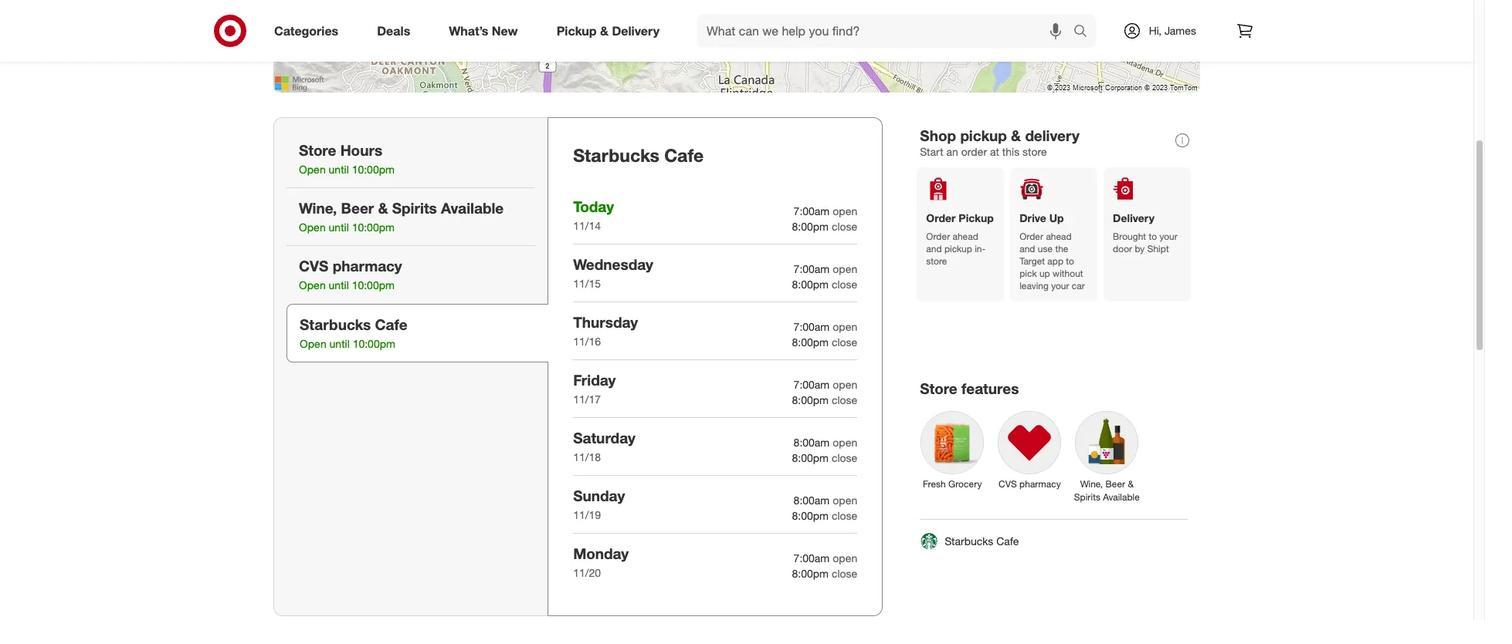 Task type: locate. For each thing, give the bounding box(es) containing it.
drive
[[1020, 212, 1046, 225]]

3 open from the top
[[833, 320, 857, 334]]

1 close from the top
[[832, 220, 857, 233]]

store left the hours
[[299, 141, 336, 159]]

pickup & delivery link
[[543, 14, 679, 48]]

brought
[[1113, 231, 1146, 243]]

store left features at the right of the page
[[920, 380, 957, 398]]

order
[[926, 212, 956, 225], [926, 231, 950, 243], [1020, 231, 1043, 243]]

10:00pm
[[352, 163, 395, 176], [352, 221, 395, 234], [352, 279, 395, 292], [353, 338, 395, 351]]

pickup right new
[[557, 23, 597, 38]]

starbucks up today at left top
[[573, 144, 659, 166]]

pickup up the in-
[[959, 212, 994, 225]]

wine, down "store hours open until 10:00pm"
[[299, 199, 337, 217]]

until down the hours
[[329, 163, 349, 176]]

0 vertical spatial store
[[299, 141, 336, 159]]

What can we help you find? suggestions appear below search field
[[697, 14, 1077, 48]]

delivery
[[612, 23, 660, 38], [1113, 212, 1155, 225]]

1 horizontal spatial cafe
[[664, 144, 704, 166]]

7:00am open 8:00pm close for friday
[[792, 378, 857, 407]]

wine, right cvs pharmacy
[[1080, 479, 1103, 490]]

0 horizontal spatial starbucks
[[300, 316, 371, 334]]

until up starbucks cafe open until 10:00pm
[[329, 279, 349, 292]]

cvs
[[299, 257, 329, 275], [999, 479, 1017, 490]]

until for starbucks
[[329, 338, 350, 351]]

3 7:00am from the top
[[794, 320, 830, 334]]

pharmacy down wine, beer & spirits available open until 10:00pm
[[333, 257, 402, 275]]

thursday 11/16
[[573, 313, 638, 348]]

your down without
[[1051, 280, 1069, 292]]

your up shipt
[[1159, 231, 1177, 243]]

0 horizontal spatial your
[[1051, 280, 1069, 292]]

11/15
[[573, 277, 601, 290]]

wine, inside wine, beer & spirits available open until 10:00pm
[[299, 199, 337, 217]]

pickup inside order pickup order ahead and pickup in- store
[[944, 243, 972, 255]]

pharmacy for cvs pharmacy open until 10:00pm
[[333, 257, 402, 275]]

1 vertical spatial store
[[920, 380, 957, 398]]

until down cvs pharmacy open until 10:00pm
[[329, 338, 350, 351]]

until inside cvs pharmacy open until 10:00pm
[[329, 279, 349, 292]]

close for wednesday
[[832, 278, 857, 291]]

cafe inside starbucks cafe open until 10:00pm
[[375, 316, 407, 334]]

cafe
[[664, 144, 704, 166], [375, 316, 407, 334], [996, 535, 1019, 548]]

0 vertical spatial store
[[1023, 145, 1047, 158]]

open for starbucks cafe
[[300, 338, 326, 351]]

without
[[1053, 268, 1083, 280]]

ahead up the in-
[[953, 231, 978, 243]]

4 7:00am open 8:00pm close from the top
[[792, 378, 857, 407]]

to inside the delivery brought to your door by shipt
[[1149, 231, 1157, 243]]

available inside "wine, beer & spirits available"
[[1103, 492, 1140, 503]]

1 ahead from the left
[[953, 231, 978, 243]]

starbucks cafe open until 10:00pm
[[300, 316, 407, 351]]

1 horizontal spatial beer
[[1105, 479, 1125, 490]]

store inside shop pickup & delivery start an order at this store
[[1023, 145, 1047, 158]]

pickup left the in-
[[944, 243, 972, 255]]

0 horizontal spatial store
[[299, 141, 336, 159]]

8:00am
[[794, 436, 830, 449], [794, 494, 830, 507]]

1 vertical spatial cvs
[[999, 479, 1017, 490]]

& for wine, beer & spirits available open until 10:00pm
[[378, 199, 388, 217]]

1 7:00am open 8:00pm close from the top
[[792, 205, 857, 233]]

starbucks
[[573, 144, 659, 166], [300, 316, 371, 334], [945, 535, 993, 548]]

pick
[[1020, 268, 1037, 280]]

2 and from the left
[[1020, 243, 1035, 255]]

and for drive
[[1020, 243, 1035, 255]]

open inside "store hours open until 10:00pm"
[[299, 163, 326, 176]]

hi, james
[[1149, 24, 1196, 37]]

ahead
[[953, 231, 978, 243], [1046, 231, 1072, 243]]

beer
[[341, 199, 374, 217], [1105, 479, 1125, 490]]

open for monday
[[833, 552, 857, 565]]

4 close from the top
[[832, 394, 857, 407]]

0 vertical spatial cafe
[[664, 144, 704, 166]]

1 vertical spatial delivery
[[1113, 212, 1155, 225]]

fresh grocery link
[[914, 404, 991, 494]]

2 open from the top
[[833, 262, 857, 276]]

hi,
[[1149, 24, 1162, 37]]

7:00am open 8:00pm close for today
[[792, 205, 857, 233]]

order for drive up
[[1020, 231, 1043, 243]]

0 vertical spatial pharmacy
[[333, 257, 402, 275]]

wine, beer & spirits available open until 10:00pm
[[299, 199, 504, 234]]

1 vertical spatial 8:00am
[[794, 494, 830, 507]]

shop
[[920, 127, 956, 144]]

wednesday 11/15
[[573, 256, 653, 290]]

store inside order pickup order ahead and pickup in- store
[[926, 256, 947, 267]]

pharmacy
[[333, 257, 402, 275], [1019, 479, 1061, 490]]

until
[[329, 163, 349, 176], [329, 221, 349, 234], [329, 279, 349, 292], [329, 338, 350, 351]]

1 vertical spatial your
[[1051, 280, 1069, 292]]

7 open from the top
[[833, 552, 857, 565]]

available inside wine, beer & spirits available open until 10:00pm
[[441, 199, 504, 217]]

1 vertical spatial wine,
[[1080, 479, 1103, 490]]

hours
[[340, 141, 382, 159]]

0 horizontal spatial cvs
[[299, 257, 329, 275]]

until for cvs
[[329, 279, 349, 292]]

8:00am open 8:00pm close
[[792, 436, 857, 465], [792, 494, 857, 523]]

cvs inside cvs pharmacy open until 10:00pm
[[299, 257, 329, 275]]

1 vertical spatial available
[[1103, 492, 1140, 503]]

1 horizontal spatial pickup
[[959, 212, 994, 225]]

up
[[1049, 212, 1064, 225]]

7:00am for wednesday
[[794, 262, 830, 276]]

1 vertical spatial to
[[1066, 256, 1074, 267]]

starbucks cafe up today at left top
[[573, 144, 704, 166]]

pickup & delivery
[[557, 23, 660, 38]]

0 horizontal spatial pickup
[[557, 23, 597, 38]]

and left the in-
[[926, 243, 942, 255]]

starbucks cafe down grocery
[[945, 535, 1019, 548]]

store
[[1023, 145, 1047, 158], [926, 256, 947, 267]]

11/20
[[573, 567, 601, 580]]

1 horizontal spatial to
[[1149, 231, 1157, 243]]

7:00am
[[794, 205, 830, 218], [794, 262, 830, 276], [794, 320, 830, 334], [794, 378, 830, 391], [794, 552, 830, 565]]

2 7:00am from the top
[[794, 262, 830, 276]]

10:00pm down the hours
[[352, 163, 395, 176]]

0 vertical spatial wine,
[[299, 199, 337, 217]]

2 8:00am open 8:00pm close from the top
[[792, 494, 857, 523]]

delivery inside the delivery brought to your door by shipt
[[1113, 212, 1155, 225]]

& inside shop pickup & delivery start an order at this store
[[1011, 127, 1021, 144]]

7:00am open 8:00pm close for wednesday
[[792, 262, 857, 291]]

7:00am open 8:00pm close for thursday
[[792, 320, 857, 349]]

0 horizontal spatial store
[[926, 256, 947, 267]]

3 8:00pm from the top
[[792, 336, 829, 349]]

1 vertical spatial cafe
[[375, 316, 407, 334]]

close for monday
[[832, 567, 857, 581]]

0 horizontal spatial ahead
[[953, 231, 978, 243]]

spirits
[[392, 199, 437, 217], [1074, 492, 1100, 503]]

0 vertical spatial beer
[[341, 199, 374, 217]]

ahead inside drive up order ahead and use the target app to pick up without leaving your car
[[1046, 231, 1072, 243]]

1 horizontal spatial ahead
[[1046, 231, 1072, 243]]

1 vertical spatial 8:00am open 8:00pm close
[[792, 494, 857, 523]]

open for sunday
[[833, 494, 857, 507]]

0 vertical spatial available
[[441, 199, 504, 217]]

0 vertical spatial spirits
[[392, 199, 437, 217]]

spirits inside "wine, beer & spirits available"
[[1074, 492, 1100, 503]]

james
[[1165, 24, 1196, 37]]

11/16
[[573, 335, 601, 348]]

wine, inside "wine, beer & spirits available"
[[1080, 479, 1103, 490]]

beer for wine, beer & spirits available open until 10:00pm
[[341, 199, 374, 217]]

open for today
[[833, 205, 857, 218]]

8:00am open 8:00pm close for saturday
[[792, 436, 857, 465]]

8:00am for saturday
[[794, 436, 830, 449]]

4 7:00am from the top
[[794, 378, 830, 391]]

beer inside "wine, beer & spirits available"
[[1105, 479, 1125, 490]]

today 11/14
[[573, 198, 614, 232]]

at
[[990, 145, 999, 158]]

wine, beer & spirits available link
[[1068, 404, 1146, 507]]

1 vertical spatial spirits
[[1074, 492, 1100, 503]]

monday
[[573, 545, 629, 563]]

cvs pharmacy
[[999, 479, 1061, 490]]

open for friday
[[833, 378, 857, 391]]

in-
[[975, 243, 986, 255]]

0 horizontal spatial delivery
[[612, 23, 660, 38]]

starbucks cafe
[[573, 144, 704, 166], [945, 535, 1019, 548]]

pharmacy left "wine, beer & spirits available"
[[1019, 479, 1061, 490]]

1 horizontal spatial delivery
[[1113, 212, 1155, 225]]

open inside starbucks cafe open until 10:00pm
[[300, 338, 326, 351]]

open for saturday
[[833, 436, 857, 449]]

1 8:00pm from the top
[[792, 220, 829, 233]]

store inside "store hours open until 10:00pm"
[[299, 141, 336, 159]]

6 8:00pm from the top
[[792, 510, 829, 523]]

5 open from the top
[[833, 436, 857, 449]]

categories link
[[261, 14, 358, 48]]

until inside "store hours open until 10:00pm"
[[329, 163, 349, 176]]

8:00am for sunday
[[794, 494, 830, 507]]

app
[[1047, 256, 1063, 267]]

until up cvs pharmacy open until 10:00pm
[[329, 221, 349, 234]]

0 vertical spatial starbucks
[[573, 144, 659, 166]]

shipt
[[1147, 243, 1169, 255]]

1 horizontal spatial cvs
[[999, 479, 1017, 490]]

sunday
[[573, 487, 625, 505]]

&
[[600, 23, 609, 38], [1011, 127, 1021, 144], [378, 199, 388, 217], [1128, 479, 1134, 490]]

8:00pm for thursday
[[792, 336, 829, 349]]

0 vertical spatial pickup
[[960, 127, 1007, 144]]

and up "target" at the right
[[1020, 243, 1035, 255]]

to up shipt
[[1149, 231, 1157, 243]]

beer inside wine, beer & spirits available open until 10:00pm
[[341, 199, 374, 217]]

2 7:00am open 8:00pm close from the top
[[792, 262, 857, 291]]

8:00pm
[[792, 220, 829, 233], [792, 278, 829, 291], [792, 336, 829, 349], [792, 394, 829, 407], [792, 452, 829, 465], [792, 510, 829, 523], [792, 567, 829, 581]]

0 horizontal spatial beer
[[341, 199, 374, 217]]

1 and from the left
[[926, 243, 942, 255]]

0 vertical spatial 8:00am open 8:00pm close
[[792, 436, 857, 465]]

0 horizontal spatial spirits
[[392, 199, 437, 217]]

use
[[1038, 243, 1053, 255]]

0 vertical spatial 8:00am
[[794, 436, 830, 449]]

4 8:00pm from the top
[[792, 394, 829, 407]]

6 open from the top
[[833, 494, 857, 507]]

1 8:00am from the top
[[794, 436, 830, 449]]

0 vertical spatial your
[[1159, 231, 1177, 243]]

10:00pm inside "store hours open until 10:00pm"
[[352, 163, 395, 176]]

this
[[1002, 145, 1019, 158]]

10:00pm for hours
[[352, 163, 395, 176]]

1 vertical spatial pickup
[[959, 212, 994, 225]]

2 vertical spatial cafe
[[996, 535, 1019, 548]]

to up without
[[1066, 256, 1074, 267]]

saturday
[[573, 429, 635, 447]]

ahead inside order pickup order ahead and pickup in- store
[[953, 231, 978, 243]]

open inside cvs pharmacy open until 10:00pm
[[299, 279, 326, 292]]

open for store hours
[[299, 163, 326, 176]]

store
[[299, 141, 336, 159], [920, 380, 957, 398]]

starbucks down grocery
[[945, 535, 993, 548]]

spirits inside wine, beer & spirits available open until 10:00pm
[[392, 199, 437, 217]]

beer for wine, beer & spirits available
[[1105, 479, 1125, 490]]

0 horizontal spatial wine,
[[299, 199, 337, 217]]

pickup up order
[[960, 127, 1007, 144]]

1 vertical spatial beer
[[1105, 479, 1125, 490]]

7:00am open 8:00pm close
[[792, 205, 857, 233], [792, 262, 857, 291], [792, 320, 857, 349], [792, 378, 857, 407], [792, 552, 857, 581]]

door
[[1113, 243, 1132, 255]]

0 vertical spatial cvs
[[299, 257, 329, 275]]

cvs pharmacy link
[[991, 404, 1068, 494]]

close for today
[[832, 220, 857, 233]]

to
[[1149, 231, 1157, 243], [1066, 256, 1074, 267]]

2 8:00am from the top
[[794, 494, 830, 507]]

new
[[492, 23, 518, 38]]

4 open from the top
[[833, 378, 857, 391]]

7 close from the top
[[832, 567, 857, 581]]

& inside "wine, beer & spirits available"
[[1128, 479, 1134, 490]]

1 horizontal spatial wine,
[[1080, 479, 1103, 490]]

10:00pm up starbucks cafe open until 10:00pm
[[352, 279, 395, 292]]

open
[[833, 205, 857, 218], [833, 262, 857, 276], [833, 320, 857, 334], [833, 378, 857, 391], [833, 436, 857, 449], [833, 494, 857, 507], [833, 552, 857, 565]]

1 horizontal spatial starbucks cafe
[[945, 535, 1019, 548]]

until for store
[[329, 163, 349, 176]]

3 7:00am open 8:00pm close from the top
[[792, 320, 857, 349]]

and inside drive up order ahead and use the target app to pick up without leaving your car
[[1020, 243, 1035, 255]]

1 8:00am open 8:00pm close from the top
[[792, 436, 857, 465]]

1 horizontal spatial pharmacy
[[1019, 479, 1061, 490]]

1 horizontal spatial store
[[920, 380, 957, 398]]

1 vertical spatial store
[[926, 256, 947, 267]]

0 horizontal spatial cafe
[[375, 316, 407, 334]]

1 horizontal spatial and
[[1020, 243, 1035, 255]]

1 horizontal spatial your
[[1159, 231, 1177, 243]]

and inside order pickup order ahead and pickup in- store
[[926, 243, 942, 255]]

your
[[1159, 231, 1177, 243], [1051, 280, 1069, 292]]

close
[[832, 220, 857, 233], [832, 278, 857, 291], [832, 336, 857, 349], [832, 394, 857, 407], [832, 452, 857, 465], [832, 510, 857, 523], [832, 567, 857, 581]]

1 horizontal spatial spirits
[[1074, 492, 1100, 503]]

0 horizontal spatial available
[[441, 199, 504, 217]]

5 7:00am from the top
[[794, 552, 830, 565]]

2 vertical spatial starbucks
[[945, 535, 993, 548]]

wine, for wine, beer & spirits available
[[1080, 479, 1103, 490]]

10:00pm inside starbucks cafe open until 10:00pm
[[353, 338, 395, 351]]

1 7:00am from the top
[[794, 205, 830, 218]]

0 vertical spatial delivery
[[612, 23, 660, 38]]

starbucks down cvs pharmacy open until 10:00pm
[[300, 316, 371, 334]]

3 close from the top
[[832, 336, 857, 349]]

sunday 11/19
[[573, 487, 625, 522]]

store capabilities with hours, vertical tabs tab list
[[273, 117, 548, 617]]

friday
[[573, 371, 616, 389]]

10:00pm up cvs pharmacy open until 10:00pm
[[352, 221, 395, 234]]

available for wine, beer & spirits available open until 10:00pm
[[441, 199, 504, 217]]

5 close from the top
[[832, 452, 857, 465]]

cvs pharmacy open until 10:00pm
[[299, 257, 402, 292]]

1 vertical spatial pickup
[[944, 243, 972, 255]]

order inside drive up order ahead and use the target app to pick up without leaving your car
[[1020, 231, 1043, 243]]

pharmacy inside cvs pharmacy open until 10:00pm
[[333, 257, 402, 275]]

and
[[926, 243, 942, 255], [1020, 243, 1035, 255]]

1 vertical spatial starbucks
[[300, 316, 371, 334]]

0 horizontal spatial and
[[926, 243, 942, 255]]

2 ahead from the left
[[1046, 231, 1072, 243]]

7 8:00pm from the top
[[792, 567, 829, 581]]

available
[[441, 199, 504, 217], [1103, 492, 1140, 503]]

1 horizontal spatial store
[[1023, 145, 1047, 158]]

6 close from the top
[[832, 510, 857, 523]]

open
[[299, 163, 326, 176], [299, 221, 326, 234], [299, 279, 326, 292], [300, 338, 326, 351]]

0 horizontal spatial pharmacy
[[333, 257, 402, 275]]

the
[[1055, 243, 1068, 255]]

0 vertical spatial starbucks cafe
[[573, 144, 704, 166]]

0 vertical spatial to
[[1149, 231, 1157, 243]]

fresh
[[923, 479, 946, 490]]

store for store hours open until 10:00pm
[[299, 141, 336, 159]]

2 horizontal spatial starbucks
[[945, 535, 993, 548]]

0 horizontal spatial to
[[1066, 256, 1074, 267]]

1 open from the top
[[833, 205, 857, 218]]

2 close from the top
[[832, 278, 857, 291]]

pickup inside order pickup order ahead and pickup in- store
[[959, 212, 994, 225]]

2 horizontal spatial cafe
[[996, 535, 1019, 548]]

ahead up the
[[1046, 231, 1072, 243]]

5 8:00pm from the top
[[792, 452, 829, 465]]

5 7:00am open 8:00pm close from the top
[[792, 552, 857, 581]]

1 vertical spatial pharmacy
[[1019, 479, 1061, 490]]

10:00pm inside cvs pharmacy open until 10:00pm
[[352, 279, 395, 292]]

8:00pm for sunday
[[792, 510, 829, 523]]

until inside starbucks cafe open until 10:00pm
[[329, 338, 350, 351]]

& inside wine, beer & spirits available open until 10:00pm
[[378, 199, 388, 217]]

1 horizontal spatial available
[[1103, 492, 1140, 503]]

close for sunday
[[832, 510, 857, 523]]

your inside the delivery brought to your door by shipt
[[1159, 231, 1177, 243]]

2 8:00pm from the top
[[792, 278, 829, 291]]

10:00pm down cvs pharmacy open until 10:00pm
[[353, 338, 395, 351]]

an
[[946, 145, 958, 158]]



Task type: describe. For each thing, give the bounding box(es) containing it.
7:00am for monday
[[794, 552, 830, 565]]

search
[[1066, 24, 1103, 40]]

8:00pm for monday
[[792, 567, 829, 581]]

target
[[1020, 256, 1045, 267]]

order pickup order ahead and pickup in- store
[[926, 212, 994, 267]]

car
[[1072, 280, 1085, 292]]

starbucks inside starbucks cafe open until 10:00pm
[[300, 316, 371, 334]]

0 horizontal spatial starbucks cafe
[[573, 144, 704, 166]]

wine, beer & spirits available
[[1074, 479, 1140, 503]]

pickup inside shop pickup & delivery start an order at this store
[[960, 127, 1007, 144]]

close for saturday
[[832, 452, 857, 465]]

delivery
[[1025, 127, 1080, 144]]

8:00pm for today
[[792, 220, 829, 233]]

cvs for cvs pharmacy
[[999, 479, 1017, 490]]

your inside drive up order ahead and use the target app to pick up without leaving your car
[[1051, 280, 1069, 292]]

drive up order ahead and use the target app to pick up without leaving your car
[[1020, 212, 1085, 292]]

store features
[[920, 380, 1019, 398]]

8:00pm for friday
[[792, 394, 829, 407]]

delivery brought to your door by shipt
[[1113, 212, 1177, 255]]

search button
[[1066, 14, 1103, 51]]

close for friday
[[832, 394, 857, 407]]

open for cvs pharmacy
[[299, 279, 326, 292]]

to inside drive up order ahead and use the target app to pick up without leaving your car
[[1066, 256, 1074, 267]]

deals
[[377, 23, 410, 38]]

fresh grocery
[[923, 479, 982, 490]]

open for wednesday
[[833, 262, 857, 276]]

saturday 11/18
[[573, 429, 635, 464]]

start
[[920, 145, 943, 158]]

shop pickup & delivery start an order at this store
[[920, 127, 1080, 158]]

& for wine, beer & spirits available
[[1128, 479, 1134, 490]]

spirits for wine, beer & spirits available
[[1074, 492, 1100, 503]]

what's
[[449, 23, 488, 38]]

11/18
[[573, 451, 601, 464]]

deals link
[[364, 14, 430, 48]]

cvs for cvs pharmacy open until 10:00pm
[[299, 257, 329, 275]]

monday 11/20
[[573, 545, 629, 580]]

11/17
[[573, 393, 601, 406]]

today
[[573, 198, 614, 215]]

7:00am for thursday
[[794, 320, 830, 334]]

open for thursday
[[833, 320, 857, 334]]

1 horizontal spatial starbucks
[[573, 144, 659, 166]]

friday 11/17
[[573, 371, 616, 406]]

close for thursday
[[832, 336, 857, 349]]

wine, for wine, beer & spirits available open until 10:00pm
[[299, 199, 337, 217]]

thursday
[[573, 313, 638, 331]]

ahead for up
[[1046, 231, 1072, 243]]

10:00pm inside wine, beer & spirits available open until 10:00pm
[[352, 221, 395, 234]]

0 vertical spatial pickup
[[557, 23, 597, 38]]

categories
[[274, 23, 338, 38]]

order
[[961, 145, 987, 158]]

11/14
[[573, 219, 601, 232]]

what's new link
[[436, 14, 537, 48]]

order for order pickup
[[926, 231, 950, 243]]

available for wine, beer & spirits available
[[1103, 492, 1140, 503]]

7:00am for today
[[794, 205, 830, 218]]

8:00pm for saturday
[[792, 452, 829, 465]]

store for store features
[[920, 380, 957, 398]]

and for order
[[926, 243, 942, 255]]

pharmacy for cvs pharmacy
[[1019, 479, 1061, 490]]

10:00pm for cafe
[[353, 338, 395, 351]]

until inside wine, beer & spirits available open until 10:00pm
[[329, 221, 349, 234]]

ahead for pickup
[[953, 231, 978, 243]]

what's new
[[449, 23, 518, 38]]

1 vertical spatial starbucks cafe
[[945, 535, 1019, 548]]

by
[[1135, 243, 1145, 255]]

features
[[961, 380, 1019, 398]]

8:00pm for wednesday
[[792, 278, 829, 291]]

7:00am open 8:00pm close for monday
[[792, 552, 857, 581]]

spirits for wine, beer & spirits available open until 10:00pm
[[392, 199, 437, 217]]

grocery
[[948, 479, 982, 490]]

leaving
[[1020, 280, 1049, 292]]

10:00pm for pharmacy
[[352, 279, 395, 292]]

8:00am open 8:00pm close for sunday
[[792, 494, 857, 523]]

open inside wine, beer & spirits available open until 10:00pm
[[299, 221, 326, 234]]

& for shop pickup & delivery start an order at this store
[[1011, 127, 1021, 144]]

up
[[1039, 268, 1050, 280]]

7:00am for friday
[[794, 378, 830, 391]]

store hours open until 10:00pm
[[299, 141, 395, 176]]

11/19
[[573, 509, 601, 522]]

wednesday
[[573, 256, 653, 273]]



Task type: vqa. For each thing, say whether or not it's contained in the screenshot.


